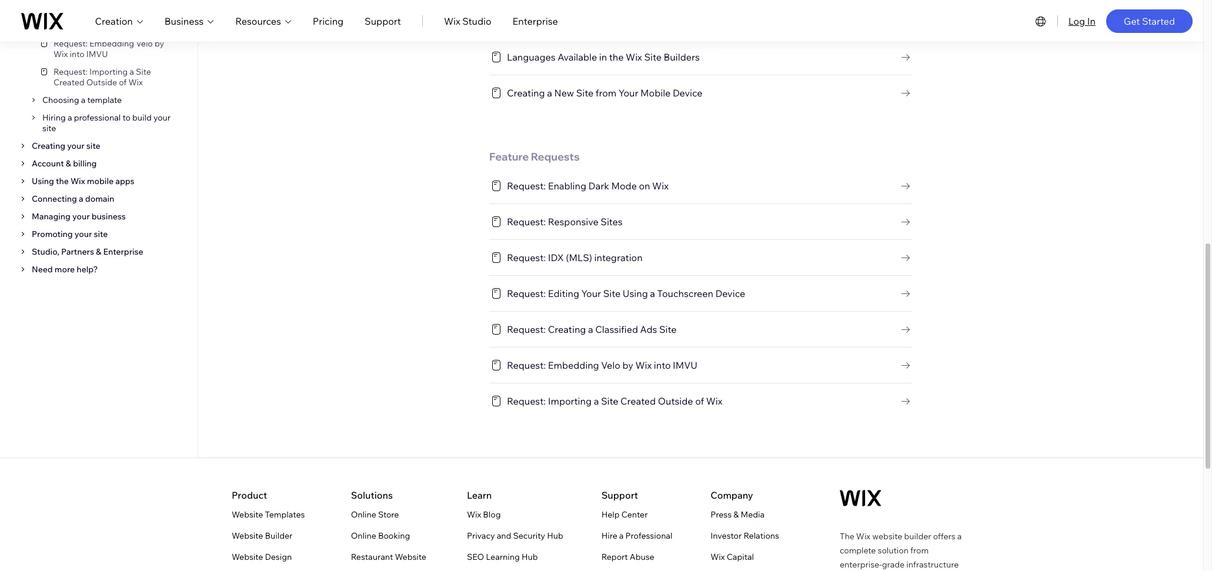 Task type: vqa. For each thing, say whether or not it's contained in the screenshot.
'search by topic, product and more' field
no



Task type: locate. For each thing, give the bounding box(es) containing it.
online inside online booking link
[[351, 531, 376, 542]]

wix
[[444, 15, 461, 27], [556, 15, 573, 27], [54, 49, 68, 59], [626, 51, 642, 63], [129, 77, 143, 88], [71, 176, 85, 187], [653, 180, 669, 192], [636, 360, 652, 371], [707, 395, 723, 407], [467, 510, 481, 520], [857, 532, 871, 542], [711, 552, 725, 563]]

0 vertical spatial ads
[[54, 21, 68, 31]]

1 horizontal spatial ads
[[641, 324, 658, 335]]

created
[[54, 77, 85, 88], [621, 395, 656, 407]]

0 horizontal spatial outside
[[86, 77, 117, 88]]

1 vertical spatial enterprise
[[103, 247, 143, 257]]

managing your business
[[32, 211, 126, 222]]

studio, partners & enterprise list item
[[14, 243, 187, 261]]

choosing a template
[[42, 95, 122, 105]]

1 horizontal spatial outside
[[658, 395, 693, 407]]

wix studio link
[[444, 14, 492, 28]]

0 vertical spatial support
[[365, 15, 401, 27]]

& left billing on the left of the page
[[66, 158, 71, 169]]

0 vertical spatial request: creating a classified ads site link
[[35, 6, 187, 35]]

& up need more help? list item
[[96, 247, 101, 257]]

0 horizontal spatial classified
[[131, 10, 168, 21]]

2 vertical spatial site
[[94, 229, 108, 239]]

company
[[711, 490, 754, 501]]

support
[[365, 15, 401, 27], [602, 490, 638, 501]]

device right 'touchscreen'
[[716, 288, 746, 300]]

1 horizontal spatial request: embedding velo by wix into imvu link
[[490, 358, 913, 372]]

support right pricing
[[365, 15, 401, 27]]

0 vertical spatial your
[[653, 15, 673, 27]]

online booking
[[351, 531, 410, 542]]

1 horizontal spatial imvu
[[673, 360, 698, 371]]

from
[[596, 87, 617, 99], [911, 546, 929, 556]]

device for request: editing your site using a touchscreen device
[[716, 288, 746, 300]]

0 horizontal spatial from
[[596, 87, 617, 99]]

enterprise inside studio, partners & enterprise list item
[[103, 247, 143, 257]]

online inside the online store link
[[351, 510, 376, 520]]

from down languages available in the wix site builders
[[596, 87, 617, 99]]

enterprise up need more help? list item
[[103, 247, 143, 257]]

connecting a domain
[[32, 194, 114, 204]]

1 horizontal spatial business
[[675, 15, 714, 27]]

hub right the security
[[547, 531, 564, 542]]

1 horizontal spatial your
[[619, 87, 639, 99]]

1 vertical spatial online
[[351, 531, 376, 542]]

& for press
[[734, 510, 739, 520]]

1 online from the top
[[351, 510, 376, 520]]

feature
[[490, 150, 529, 164]]

1 vertical spatial hub
[[522, 552, 538, 563]]

2 vertical spatial &
[[734, 510, 739, 520]]

online booking link
[[351, 529, 410, 543]]

1 vertical spatial device
[[716, 288, 746, 300]]

enabling
[[548, 180, 587, 192]]

0 vertical spatial &
[[66, 158, 71, 169]]

your up billing on the left of the page
[[67, 141, 85, 151]]

& right press
[[734, 510, 739, 520]]

1 horizontal spatial request: importing a site created outside of wix link
[[490, 394, 913, 408]]

0 horizontal spatial of
[[119, 77, 127, 88]]

0 vertical spatial enterprise
[[513, 15, 558, 27]]

template
[[87, 95, 122, 105]]

your up the studio, partners & enterprise link
[[75, 229, 92, 239]]

online
[[351, 510, 376, 520], [351, 531, 376, 542]]

your
[[154, 112, 171, 123], [67, 141, 85, 151], [72, 211, 90, 222], [75, 229, 92, 239]]

promoting your site list item
[[14, 225, 187, 243]]

0 vertical spatial device
[[673, 87, 703, 99]]

0 vertical spatial outside
[[86, 77, 117, 88]]

2 online from the top
[[351, 531, 376, 542]]

business button
[[165, 14, 214, 28]]

0 vertical spatial into
[[70, 49, 84, 59]]

grade
[[882, 560, 905, 570]]

into inside request: embedding velo by wix into imvu
[[70, 49, 84, 59]]

essential
[[515, 15, 554, 27]]

your right editing
[[582, 288, 601, 300]]

restaurant website link
[[351, 550, 427, 565]]

abuse
[[630, 552, 655, 563]]

1 horizontal spatial to
[[600, 15, 609, 27]]

promoting your site link
[[28, 229, 108, 239]]

1 horizontal spatial enterprise
[[513, 15, 558, 27]]

0 horizontal spatial to
[[123, 112, 131, 123]]

account
[[32, 158, 64, 169]]

1 vertical spatial request: creating a classified ads site link
[[490, 322, 913, 337]]

1 horizontal spatial created
[[621, 395, 656, 407]]

1 vertical spatial request: importing a site created outside of wix
[[507, 395, 723, 407]]

1 horizontal spatial hub
[[547, 531, 564, 542]]

0 horizontal spatial into
[[70, 49, 84, 59]]

request: editing your site using a touchscreen device
[[507, 288, 746, 300]]

1 horizontal spatial the
[[609, 51, 624, 63]]

from down builder
[[911, 546, 929, 556]]

website for website builder
[[232, 531, 263, 542]]

1 vertical spatial into
[[654, 360, 671, 371]]

request: creating a classified ads site
[[54, 10, 168, 31], [507, 324, 677, 335]]

hiring a professional to build your site link
[[39, 112, 184, 134]]

website up website design link
[[232, 531, 263, 542]]

0 horizontal spatial ads
[[54, 21, 68, 31]]

0 vertical spatial request: embedding velo by wix into imvu link
[[35, 35, 187, 63]]

1 vertical spatial from
[[911, 546, 929, 556]]

business
[[165, 15, 204, 27], [675, 15, 714, 27]]

media
[[741, 510, 765, 520]]

0 horizontal spatial business
[[165, 15, 204, 27]]

creating inside the creating a new site from your mobile device link
[[507, 87, 545, 99]]

help
[[602, 510, 620, 520]]

creating your site link
[[28, 141, 100, 151]]

to left build
[[123, 112, 131, 123]]

0 horizontal spatial velo
[[136, 38, 153, 49]]

0 vertical spatial importing
[[89, 66, 128, 77]]

0 horizontal spatial importing
[[89, 66, 128, 77]]

website down website builder link
[[232, 552, 263, 563]]

learning
[[486, 552, 520, 563]]

1 vertical spatial your
[[619, 87, 639, 99]]

2 vertical spatial your
[[582, 288, 601, 300]]

using down account
[[32, 176, 54, 187]]

creation button
[[95, 14, 143, 28]]

0 horizontal spatial request: creating a classified ads site
[[54, 10, 168, 31]]

website
[[873, 532, 903, 542]]

site up account & billing list item
[[86, 141, 100, 151]]

1 horizontal spatial device
[[716, 288, 746, 300]]

hiring
[[42, 112, 66, 123]]

log in link
[[1069, 14, 1096, 28]]

languages available in the wix site builders
[[507, 51, 700, 63]]

to left use
[[600, 15, 609, 27]]

1 vertical spatial imvu
[[673, 360, 698, 371]]

0 vertical spatial request: embedding velo by wix into imvu
[[54, 38, 164, 59]]

0 horizontal spatial embedding
[[89, 38, 134, 49]]

website for website design
[[232, 552, 263, 563]]

seo learning hub link
[[467, 550, 538, 565]]

from inside the wix website builder offers a complete solution from enterprise-grade infrastructu
[[911, 546, 929, 556]]

request: enabling dark mode on wix link
[[490, 179, 913, 193]]

0 vertical spatial classified
[[131, 10, 168, 21]]

your down connecting a domain
[[72, 211, 90, 222]]

0 horizontal spatial created
[[54, 77, 85, 88]]

online up restaurant on the bottom of the page
[[351, 531, 376, 542]]

1 vertical spatial created
[[621, 395, 656, 407]]

0 vertical spatial of
[[119, 77, 127, 88]]

by inside request: embedding velo by wix into imvu
[[155, 38, 164, 49]]

embedding inside request: embedding velo by wix into imvu
[[89, 38, 134, 49]]

0 vertical spatial embedding
[[89, 38, 134, 49]]

0 horizontal spatial imvu
[[86, 49, 108, 59]]

1 vertical spatial outside
[[658, 395, 693, 407]]

account & billing list item
[[14, 155, 187, 172]]

the
[[840, 532, 855, 542]]

request: editing your site using a touchscreen device link
[[490, 287, 913, 301]]

using the wix mobile apps list item
[[14, 172, 187, 190]]

apps
[[115, 176, 134, 187]]

into
[[70, 49, 84, 59], [654, 360, 671, 371]]

& for account
[[66, 158, 71, 169]]

resources
[[235, 15, 281, 27]]

ads left creation
[[54, 21, 68, 31]]

0 horizontal spatial enterprise
[[103, 247, 143, 257]]

0 vertical spatial velo
[[136, 38, 153, 49]]

site up creating your site link
[[42, 123, 56, 134]]

0 vertical spatial request: creating a classified ads site
[[54, 10, 168, 31]]

your right with
[[653, 15, 673, 27]]

site down "managing your business" list item
[[94, 229, 108, 239]]

design
[[265, 552, 292, 563]]

website builder
[[232, 531, 293, 542]]

1 horizontal spatial using
[[623, 288, 648, 300]]

and
[[497, 531, 512, 542]]

1 vertical spatial importing
[[548, 395, 592, 407]]

request: responsive sites link
[[490, 215, 913, 229]]

languages available in the wix site builders link
[[490, 50, 913, 64]]

ads down request: editing your site using a touchscreen device
[[641, 324, 658, 335]]

choosing a template list item
[[25, 91, 187, 109]]

0 horizontal spatial request: importing a site created outside of wix link
[[35, 63, 187, 91]]

enterprise-
[[840, 560, 882, 570]]

wix inside the wix website builder offers a complete solution from enterprise-grade infrastructu
[[857, 532, 871, 542]]

site inside hiring a professional to build your site
[[42, 123, 56, 134]]

imvu
[[86, 49, 108, 59], [673, 360, 698, 371]]

investor
[[711, 531, 742, 542]]

& inside list item
[[66, 158, 71, 169]]

online for online booking
[[351, 531, 376, 542]]

0 horizontal spatial using
[[32, 176, 54, 187]]

1 horizontal spatial into
[[654, 360, 671, 371]]

your left mobile
[[619, 87, 639, 99]]

managing
[[32, 211, 71, 222]]

online down solutions
[[351, 510, 376, 520]]

1 vertical spatial of
[[696, 395, 704, 407]]

request: idx (mls) integration
[[507, 252, 643, 264]]

created inside the request: importing a site created outside of wix
[[54, 77, 85, 88]]

request:
[[54, 10, 88, 21], [54, 38, 88, 49], [54, 66, 88, 77], [507, 180, 546, 192], [507, 216, 546, 228], [507, 252, 546, 264], [507, 288, 546, 300], [507, 324, 546, 335], [507, 360, 546, 371], [507, 395, 546, 407]]

hub down the security
[[522, 552, 538, 563]]

offers
[[934, 532, 956, 542]]

learn
[[467, 490, 492, 501]]

help?
[[77, 264, 98, 275]]

using down integration
[[623, 288, 648, 300]]

builder
[[905, 532, 932, 542]]

sites
[[601, 216, 623, 228]]

your right build
[[154, 112, 171, 123]]

1 vertical spatial &
[[96, 247, 101, 257]]

0 vertical spatial created
[[54, 77, 85, 88]]

seo
[[467, 552, 484, 563]]

help center link
[[602, 508, 648, 522]]

1 horizontal spatial &
[[96, 247, 101, 257]]

0 vertical spatial online
[[351, 510, 376, 520]]

7 essential wix tools to use with your business site link
[[490, 14, 913, 28]]

0 vertical spatial by
[[155, 38, 164, 49]]

request: embedding velo by wix into imvu
[[54, 38, 164, 59], [507, 360, 698, 371]]

1 horizontal spatial velo
[[602, 360, 621, 371]]

enterprise right 7
[[513, 15, 558, 27]]

hiring a professional to build your site list item
[[25, 109, 187, 137]]

a
[[125, 10, 129, 21], [130, 66, 134, 77], [547, 87, 552, 99], [81, 95, 85, 105], [68, 112, 72, 123], [79, 194, 83, 204], [650, 288, 656, 300], [588, 324, 594, 335], [594, 395, 599, 407], [620, 531, 624, 542], [958, 532, 962, 542]]

1 vertical spatial classified
[[596, 324, 638, 335]]

your for promoting your site
[[75, 229, 92, 239]]

to
[[600, 15, 609, 27], [123, 112, 131, 123]]

1 vertical spatial site
[[86, 141, 100, 151]]

use
[[611, 15, 628, 27]]

the right in at the top
[[609, 51, 624, 63]]

0 horizontal spatial device
[[673, 87, 703, 99]]

support up help center
[[602, 490, 638, 501]]

your inside hiring a professional to build your site
[[154, 112, 171, 123]]

1 vertical spatial request: embedding velo by wix into imvu
[[507, 360, 698, 371]]

device right mobile
[[673, 87, 703, 99]]

outside
[[86, 77, 117, 88], [658, 395, 693, 407]]

0 vertical spatial hub
[[547, 531, 564, 542]]

idx
[[548, 252, 564, 264]]

connecting
[[32, 194, 77, 204]]

request: embedding velo by wix into imvu link
[[35, 35, 187, 63], [490, 358, 913, 372]]

embedding
[[89, 38, 134, 49], [548, 360, 599, 371]]

1 vertical spatial request: embedding velo by wix into imvu link
[[490, 358, 913, 372]]

online store link
[[351, 508, 399, 522]]

1 horizontal spatial request: creating a classified ads site link
[[490, 322, 913, 337]]

hire
[[602, 531, 618, 542]]

the down account & billing link
[[56, 176, 69, 187]]

website down product
[[232, 510, 263, 520]]

1 horizontal spatial support
[[602, 490, 638, 501]]

0 horizontal spatial the
[[56, 176, 69, 187]]

1 horizontal spatial request: importing a site created outside of wix
[[507, 395, 723, 407]]

0 vertical spatial the
[[609, 51, 624, 63]]

0 vertical spatial imvu
[[86, 49, 108, 59]]

0 horizontal spatial by
[[155, 38, 164, 49]]

1 vertical spatial the
[[56, 176, 69, 187]]

promoting your site
[[32, 229, 108, 239]]

7 essential wix tools to use with your business site
[[507, 15, 734, 27]]



Task type: describe. For each thing, give the bounding box(es) containing it.
hub inside seo learning hub link
[[522, 552, 538, 563]]

creating your site list item
[[14, 137, 187, 155]]

creating your site
[[32, 141, 100, 151]]

0 horizontal spatial request: creating a classified ads site link
[[35, 6, 187, 35]]

store
[[378, 510, 399, 520]]

studio
[[463, 15, 492, 27]]

1 horizontal spatial classified
[[596, 324, 638, 335]]

creating a new site from your mobile device link
[[490, 86, 913, 100]]

solution
[[878, 546, 909, 556]]

choosing a template link
[[39, 95, 122, 105]]

your for managing your business
[[72, 211, 90, 222]]

site for creating your site
[[86, 141, 100, 151]]

a inside the creating a new site from your mobile device link
[[547, 87, 552, 99]]

responsive
[[548, 216, 599, 228]]

to inside hiring a professional to build your site
[[123, 112, 131, 123]]

0 horizontal spatial request: embedding velo by wix into imvu link
[[35, 35, 187, 63]]

report
[[602, 552, 628, 563]]

started
[[1143, 15, 1176, 27]]

feature requests
[[490, 150, 580, 164]]

privacy and security hub link
[[467, 529, 564, 543]]

2 horizontal spatial your
[[653, 15, 673, 27]]

pricing
[[313, 15, 344, 27]]

report abuse
[[602, 552, 655, 563]]

capital
[[727, 552, 754, 563]]

of inside the request: importing a site created outside of wix
[[119, 77, 127, 88]]

importing inside the request: importing a site created outside of wix
[[89, 66, 128, 77]]

enterprise link
[[513, 14, 558, 28]]

build
[[132, 112, 152, 123]]

0 horizontal spatial support
[[365, 15, 401, 27]]

request: responsive sites
[[507, 216, 623, 228]]

outside inside the request: importing a site created outside of wix
[[86, 77, 117, 88]]

request: inside request: embedding velo by wix into imvu
[[54, 38, 88, 49]]

request: idx (mls) integration link
[[490, 251, 913, 265]]

1 vertical spatial request: importing a site created outside of wix link
[[490, 394, 913, 408]]

website design
[[232, 552, 292, 563]]

request: inside the request: importing a site created outside of wix
[[54, 66, 88, 77]]

hire a professional link
[[602, 529, 673, 543]]

builder
[[265, 531, 293, 542]]

& inside list item
[[96, 247, 101, 257]]

1 vertical spatial embedding
[[548, 360, 599, 371]]

connecting a domain list item
[[14, 190, 187, 208]]

studio,
[[32, 247, 59, 257]]

integration
[[595, 252, 643, 264]]

new
[[555, 87, 574, 99]]

a inside connecting a domain list item
[[79, 194, 83, 204]]

1 horizontal spatial of
[[696, 395, 704, 407]]

builders
[[664, 51, 700, 63]]

relations
[[744, 531, 780, 542]]

0 vertical spatial from
[[596, 87, 617, 99]]

hire a professional
[[602, 531, 673, 542]]

wix inside list item
[[71, 176, 85, 187]]

in
[[599, 51, 607, 63]]

wix studio
[[444, 15, 492, 27]]

7
[[507, 15, 513, 27]]

online for online store
[[351, 510, 376, 520]]

wix capital link
[[711, 550, 754, 565]]

using the wix mobile apps
[[32, 176, 134, 187]]

0 vertical spatial to
[[600, 15, 609, 27]]

1 vertical spatial by
[[623, 360, 634, 371]]

support link
[[365, 14, 401, 28]]

a inside hiring a professional to build your site
[[68, 112, 72, 123]]

(mls)
[[566, 252, 593, 264]]

with
[[630, 15, 651, 27]]

a inside hire a professional link
[[620, 531, 624, 542]]

get started link
[[1107, 9, 1193, 33]]

business inside popup button
[[165, 15, 204, 27]]

device for creating a new site from your mobile device
[[673, 87, 703, 99]]

managing your business list item
[[14, 208, 187, 225]]

business
[[92, 211, 126, 222]]

website templates
[[232, 510, 305, 520]]

your for creating your site
[[67, 141, 85, 151]]

the wix website builder offers a complete solution from enterprise-grade infrastructu
[[840, 532, 962, 571]]

website down booking
[[395, 552, 427, 563]]

0 horizontal spatial request: embedding velo by wix into imvu
[[54, 38, 164, 59]]

editing
[[548, 288, 580, 300]]

privacy and security hub
[[467, 531, 564, 542]]

available
[[558, 51, 597, 63]]

need more help? list item
[[14, 261, 187, 278]]

investor relations
[[711, 531, 780, 542]]

security
[[513, 531, 546, 542]]

partners
[[61, 247, 94, 257]]

creating inside creating your site list item
[[32, 141, 65, 151]]

restaurant
[[351, 552, 393, 563]]

0 vertical spatial request: importing a site created outside of wix link
[[35, 63, 187, 91]]

creation
[[95, 15, 133, 27]]

hub inside the privacy and security hub link
[[547, 531, 564, 542]]

using inside list item
[[32, 176, 54, 187]]

wix blog link
[[467, 508, 501, 522]]

a inside choosing a template list item
[[81, 95, 85, 105]]

help center
[[602, 510, 648, 520]]

1 horizontal spatial request: embedding velo by wix into imvu
[[507, 360, 698, 371]]

wix inside request: embedding velo by wix into imvu
[[54, 49, 68, 59]]

get
[[1124, 15, 1141, 27]]

request: enabling dark mode on wix
[[507, 180, 669, 192]]

1 horizontal spatial importing
[[548, 395, 592, 407]]

hiring a professional to build your site
[[42, 112, 171, 134]]

investor relations link
[[711, 529, 780, 543]]

templates
[[265, 510, 305, 520]]

billing
[[73, 158, 97, 169]]

privacy
[[467, 531, 495, 542]]

a inside the request: editing your site using a touchscreen device link
[[650, 288, 656, 300]]

1 vertical spatial ads
[[641, 324, 658, 335]]

log
[[1069, 15, 1086, 27]]

in
[[1088, 15, 1096, 27]]

choosing
[[42, 95, 79, 105]]

imvu inside request: embedding velo by wix into imvu
[[86, 49, 108, 59]]

1 horizontal spatial request: creating a classified ads site
[[507, 324, 677, 335]]

seo learning hub
[[467, 552, 538, 563]]

the inside list item
[[56, 176, 69, 187]]

mobile
[[87, 176, 114, 187]]

1 vertical spatial support
[[602, 490, 638, 501]]

managing your business link
[[28, 211, 126, 222]]

connecting a domain link
[[28, 194, 114, 204]]

1 vertical spatial velo
[[602, 360, 621, 371]]

a inside the wix website builder offers a complete solution from enterprise-grade infrastructu
[[958, 532, 962, 542]]

0 horizontal spatial request: importing a site created outside of wix
[[54, 66, 151, 88]]

wix blog
[[467, 510, 501, 520]]

1 vertical spatial using
[[623, 288, 648, 300]]

booking
[[378, 531, 410, 542]]

language selector, english selected image
[[1034, 14, 1048, 28]]

need more help?
[[32, 264, 98, 275]]

need
[[32, 264, 53, 275]]

professional
[[74, 112, 121, 123]]

velo inside request: embedding velo by wix into imvu
[[136, 38, 153, 49]]

wix logo, homepage image
[[840, 490, 882, 507]]

site for promoting your site
[[94, 229, 108, 239]]

website for website templates
[[232, 510, 263, 520]]

wix capital
[[711, 552, 754, 563]]

website design link
[[232, 550, 292, 565]]

more
[[55, 264, 75, 275]]

tools
[[575, 15, 598, 27]]

solutions
[[351, 490, 393, 501]]

mode
[[612, 180, 637, 192]]



